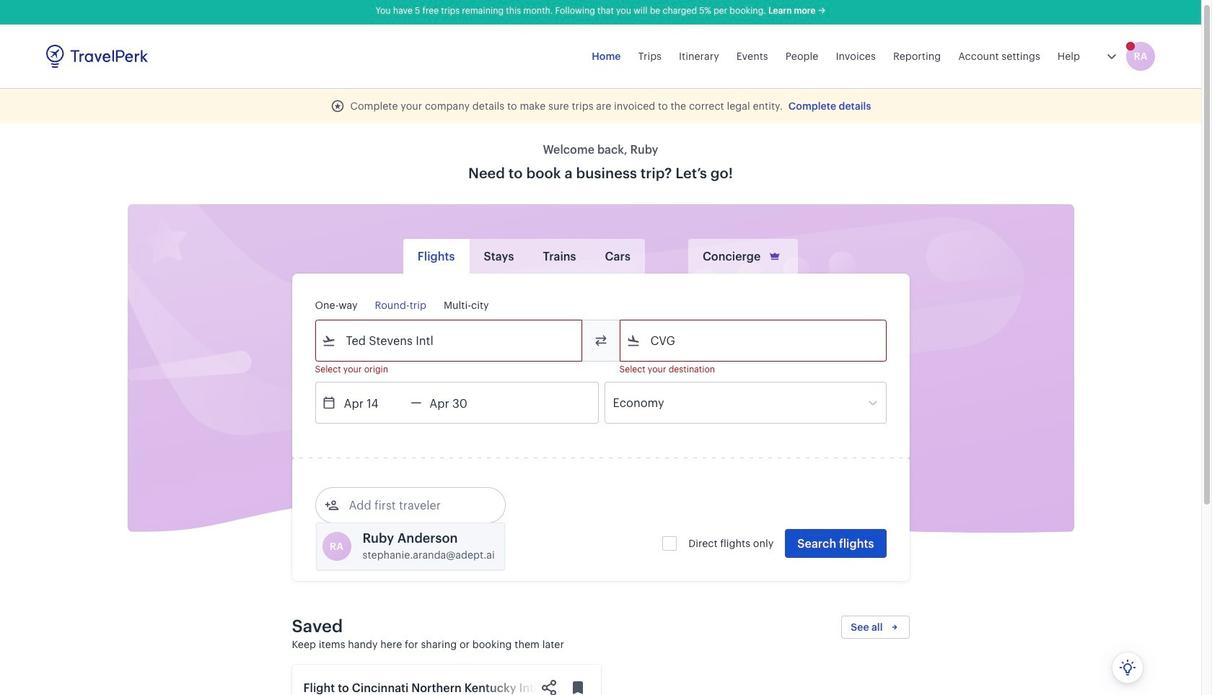 Task type: describe. For each thing, give the bounding box(es) containing it.
Depart text field
[[336, 383, 411, 423]]

From search field
[[336, 329, 563, 352]]



Task type: locate. For each thing, give the bounding box(es) containing it.
To search field
[[641, 329, 867, 352]]

Return text field
[[422, 383, 497, 423]]

Add first traveler search field
[[339, 494, 489, 517]]



